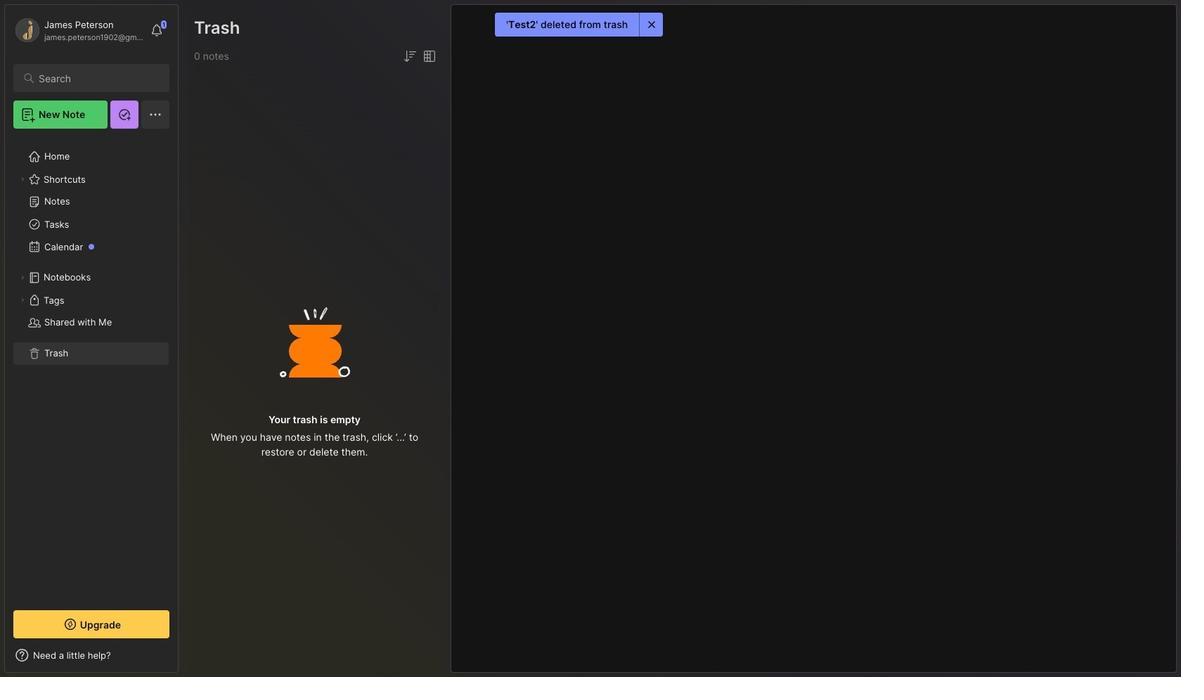 Task type: vqa. For each thing, say whether or not it's contained in the screenshot.
tree inside the Main element
yes



Task type: describe. For each thing, give the bounding box(es) containing it.
none search field inside main element
[[39, 70, 157, 87]]

expand notebooks image
[[18, 274, 27, 282]]

main element
[[0, 0, 183, 677]]

Search text field
[[39, 72, 157, 85]]

tree inside main element
[[5, 137, 178, 598]]



Task type: locate. For each thing, give the bounding box(es) containing it.
expand tags image
[[18, 296, 27, 305]]

tree
[[5, 137, 178, 598]]

WHAT'S NEW field
[[5, 644, 178, 667]]

click to collapse image
[[178, 651, 188, 668]]

Account field
[[13, 16, 144, 44]]

Sort options field
[[402, 48, 419, 65]]

alert
[[495, 13, 663, 37]]

note window element
[[451, 4, 1178, 673]]

View options field
[[419, 48, 438, 65]]

None search field
[[39, 70, 157, 87]]



